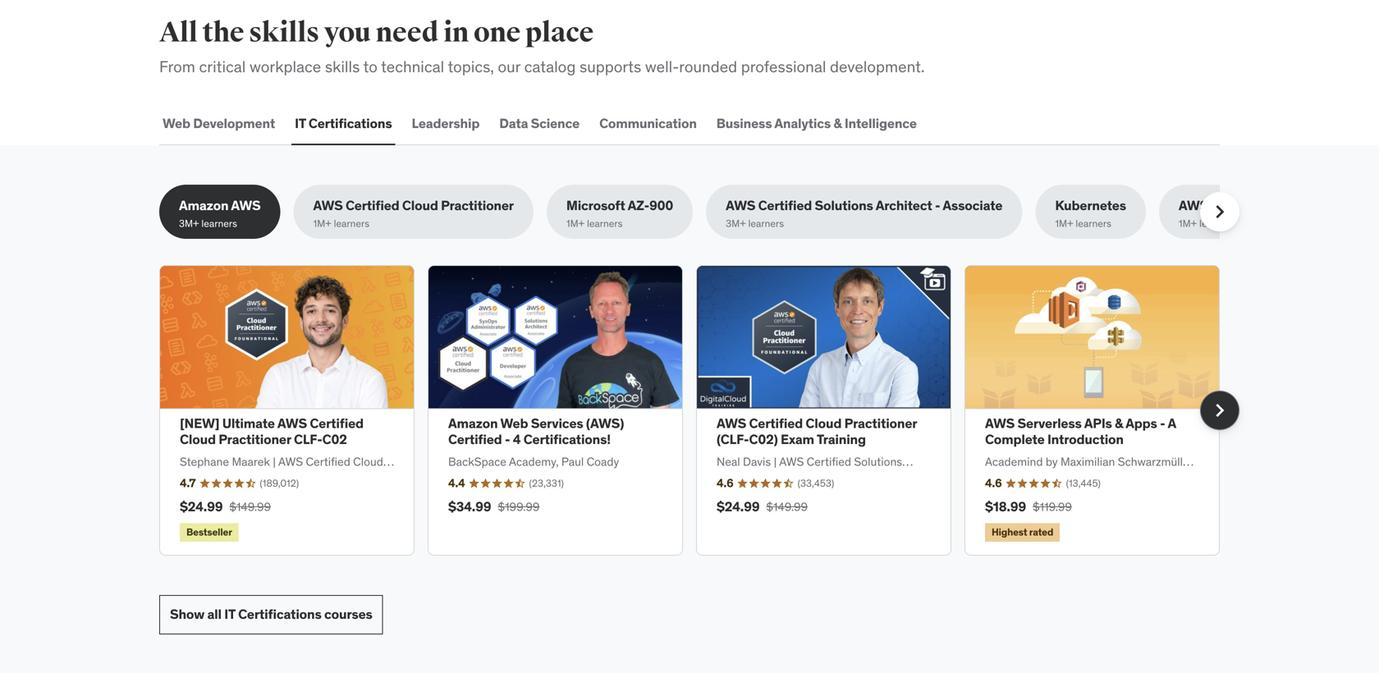 Task type: vqa. For each thing, say whether or not it's contained in the screenshot.
Cloud within [new] ultimate aws certified cloud practitioner clf-c02
yes



Task type: describe. For each thing, give the bounding box(es) containing it.
science
[[531, 115, 580, 132]]

aws for aws certified solutions architect - associate 3m+ learners
[[726, 197, 756, 214]]

certified for aws certified solutions architect - associate 3m+ learners
[[759, 197, 812, 214]]

all
[[159, 16, 198, 50]]

solutions
[[815, 197, 874, 214]]

certified for aws certified developer - associ 1m+ learners
[[1212, 197, 1266, 214]]

critical
[[199, 57, 246, 77]]

1m+ inside microsoft az-900 1m+ learners
[[567, 217, 585, 230]]

amazon web services (aws) certified - 4 certifications! link
[[448, 415, 624, 448]]

0 horizontal spatial skills
[[249, 16, 319, 50]]

to
[[363, 57, 378, 77]]

show all it certifications courses
[[170, 606, 373, 623]]

web development button
[[159, 104, 278, 144]]

aws certified developer - associ 1m+ learners
[[1179, 197, 1380, 230]]

data science
[[500, 115, 580, 132]]

1m+ inside aws certified developer - associ 1m+ learners
[[1179, 217, 1197, 230]]

certifications!
[[524, 431, 611, 448]]

from
[[159, 57, 195, 77]]

rounded
[[679, 57, 738, 77]]

all the skills you need in one place from critical workplace skills to technical topics, our catalog supports well-rounded professional development.
[[159, 16, 925, 77]]

900
[[650, 197, 674, 214]]

amazon aws 3m+ learners
[[179, 197, 261, 230]]

show
[[170, 606, 205, 623]]

aws for aws certified developer - associ 1m+ learners
[[1179, 197, 1209, 214]]

aws certified cloud practitioner (clf-c02) exam training
[[717, 415, 917, 448]]

4
[[513, 431, 521, 448]]

catalog
[[524, 57, 576, 77]]

communication button
[[596, 104, 700, 144]]

show all it certifications courses link
[[159, 595, 383, 635]]

amazon for amazon aws 3m+ learners
[[179, 197, 229, 214]]

introduction
[[1048, 431, 1124, 448]]

aws certified cloud practitioner (clf-c02) exam training link
[[717, 415, 917, 448]]

courses
[[324, 606, 373, 623]]

all
[[207, 606, 222, 623]]

exam
[[781, 431, 815, 448]]

need
[[376, 16, 439, 50]]

1m+ inside aws certified cloud practitioner 1m+ learners
[[313, 217, 332, 230]]

in
[[444, 16, 469, 50]]

- inside aws certified solutions architect - associate 3m+ learners
[[935, 197, 941, 214]]

development
[[193, 115, 275, 132]]

topics,
[[448, 57, 494, 77]]

3m+ inside aws certified solutions architect - associate 3m+ learners
[[726, 217, 746, 230]]

topic filters element
[[159, 185, 1380, 239]]

well-
[[645, 57, 679, 77]]

kubernetes
[[1056, 197, 1127, 214]]

aws serverless apis & apps - a complete introduction link
[[986, 415, 1177, 448]]

[new] ultimate aws certified cloud practitioner clf-c02 link
[[180, 415, 364, 448]]

training
[[817, 431, 866, 448]]

certified inside the amazon web services (aws) certified - 4 certifications!
[[448, 431, 502, 448]]

workplace
[[250, 57, 321, 77]]

leadership
[[412, 115, 480, 132]]

technical
[[381, 57, 445, 77]]

certified for aws certified cloud practitioner 1m+ learners
[[346, 197, 400, 214]]

web inside button
[[163, 115, 190, 132]]

cloud for learners
[[402, 197, 438, 214]]

& inside button
[[834, 115, 842, 132]]

learners inside amazon aws 3m+ learners
[[202, 217, 237, 230]]

- inside aws certified developer - associ 1m+ learners
[[1333, 197, 1338, 214]]

learners inside aws certified cloud practitioner 1m+ learners
[[334, 217, 370, 230]]

practitioner for aws certified cloud practitioner (clf-c02) exam training
[[845, 415, 917, 432]]

kubernetes 1m+ learners
[[1056, 197, 1127, 230]]

clf-
[[294, 431, 323, 448]]

learners inside aws certified developer - associ 1m+ learners
[[1200, 217, 1236, 230]]

amazon web services (aws) certified - 4 certifications!
[[448, 415, 624, 448]]

1 vertical spatial certifications
[[238, 606, 322, 623]]

- inside the amazon web services (aws) certified - 4 certifications!
[[505, 431, 510, 448]]

cloud for c02)
[[806, 415, 842, 432]]

1 vertical spatial skills
[[325, 57, 360, 77]]

certified for aws certified cloud practitioner (clf-c02) exam training
[[749, 415, 803, 432]]

aws for aws certified cloud practitioner 1m+ learners
[[313, 197, 343, 214]]

carousel element
[[159, 265, 1240, 556]]

c02
[[323, 431, 347, 448]]

& inside aws serverless apis & apps - a complete introduction
[[1115, 415, 1124, 432]]

certifications inside button
[[309, 115, 392, 132]]

certified inside [new] ultimate aws certified cloud practitioner clf-c02
[[310, 415, 364, 432]]



Task type: locate. For each thing, give the bounding box(es) containing it.
it certifications button
[[292, 104, 395, 144]]

1 vertical spatial next image
[[1207, 397, 1234, 424]]

next image right a
[[1207, 397, 1234, 424]]

1 horizontal spatial &
[[1115, 415, 1124, 432]]

-
[[935, 197, 941, 214], [1333, 197, 1338, 214], [1161, 415, 1166, 432], [505, 431, 510, 448]]

next image inside topic filters element
[[1207, 199, 1234, 225]]

- left 4
[[505, 431, 510, 448]]

it right all
[[224, 606, 235, 623]]

0 vertical spatial web
[[163, 115, 190, 132]]

- right architect
[[935, 197, 941, 214]]

practitioner inside aws certified cloud practitioner 1m+ learners
[[441, 197, 514, 214]]

next image left developer
[[1207, 199, 1234, 225]]

1 vertical spatial it
[[224, 606, 235, 623]]

aws inside aws certified solutions architect - associate 3m+ learners
[[726, 197, 756, 214]]

aws inside [new] ultimate aws certified cloud practitioner clf-c02
[[277, 415, 307, 432]]

2 horizontal spatial cloud
[[806, 415, 842, 432]]

apis
[[1085, 415, 1113, 432]]

2 3m+ from the left
[[726, 217, 746, 230]]

certifications down to
[[309, 115, 392, 132]]

1 3m+ from the left
[[179, 217, 199, 230]]

(clf-
[[717, 431, 749, 448]]

business
[[717, 115, 772, 132]]

it
[[295, 115, 306, 132], [224, 606, 235, 623]]

aws inside aws serverless apis & apps - a complete introduction
[[986, 415, 1015, 432]]

cloud inside aws certified cloud practitioner (clf-c02) exam training
[[806, 415, 842, 432]]

4 learners from the left
[[749, 217, 784, 230]]

web development
[[163, 115, 275, 132]]

architect
[[876, 197, 933, 214]]

services
[[531, 415, 584, 432]]

analytics
[[775, 115, 831, 132]]

cloud
[[402, 197, 438, 214], [806, 415, 842, 432], [180, 431, 216, 448]]

supports
[[580, 57, 642, 77]]

web inside the amazon web services (aws) certified - 4 certifications!
[[501, 415, 528, 432]]

0 vertical spatial next image
[[1207, 199, 1234, 225]]

5 learners from the left
[[1076, 217, 1112, 230]]

0 horizontal spatial amazon
[[179, 197, 229, 214]]

aws for aws certified cloud practitioner (clf-c02) exam training
[[717, 415, 747, 432]]

it certifications
[[295, 115, 392, 132]]

2 learners from the left
[[334, 217, 370, 230]]

skills
[[249, 16, 319, 50], [325, 57, 360, 77]]

professional
[[741, 57, 827, 77]]

associate
[[943, 197, 1003, 214]]

apps
[[1126, 415, 1158, 432]]

communication
[[600, 115, 697, 132]]

1 learners from the left
[[202, 217, 237, 230]]

learners inside microsoft az-900 1m+ learners
[[587, 217, 623, 230]]

1 vertical spatial amazon
[[448, 415, 498, 432]]

aws inside aws certified developer - associ 1m+ learners
[[1179, 197, 1209, 214]]

6 learners from the left
[[1200, 217, 1236, 230]]

1 next image from the top
[[1207, 199, 1234, 225]]

aws inside aws certified cloud practitioner (clf-c02) exam training
[[717, 415, 747, 432]]

certifications right all
[[238, 606, 322, 623]]

az-
[[628, 197, 650, 214]]

3 learners from the left
[[587, 217, 623, 230]]

& right the analytics
[[834, 115, 842, 132]]

2 horizontal spatial practitioner
[[845, 415, 917, 432]]

3m+ inside amazon aws 3m+ learners
[[179, 217, 199, 230]]

practitioner inside aws certified cloud practitioner (clf-c02) exam training
[[845, 415, 917, 432]]

next image for topic filters element
[[1207, 199, 1234, 225]]

you
[[324, 16, 371, 50]]

certifications
[[309, 115, 392, 132], [238, 606, 322, 623]]

it inside show all it certifications courses link
[[224, 606, 235, 623]]

- inside aws serverless apis & apps - a complete introduction
[[1161, 415, 1166, 432]]

0 vertical spatial it
[[295, 115, 306, 132]]

aws certified solutions architect - associate 3m+ learners
[[726, 197, 1003, 230]]

certified inside aws certified developer - associ 1m+ learners
[[1212, 197, 1266, 214]]

aws
[[231, 197, 261, 214], [313, 197, 343, 214], [726, 197, 756, 214], [1179, 197, 1209, 214], [277, 415, 307, 432], [717, 415, 747, 432], [986, 415, 1015, 432]]

practitioner
[[441, 197, 514, 214], [845, 415, 917, 432], [219, 431, 291, 448]]

0 vertical spatial &
[[834, 115, 842, 132]]

1 horizontal spatial skills
[[325, 57, 360, 77]]

it down workplace
[[295, 115, 306, 132]]

aws inside amazon aws 3m+ learners
[[231, 197, 261, 214]]

intelligence
[[845, 115, 917, 132]]

microsoft
[[567, 197, 626, 214]]

amazon
[[179, 197, 229, 214], [448, 415, 498, 432]]

aws serverless apis & apps - a complete introduction
[[986, 415, 1177, 448]]

complete
[[986, 431, 1045, 448]]

microsoft az-900 1m+ learners
[[567, 197, 674, 230]]

0 horizontal spatial 3m+
[[179, 217, 199, 230]]

1 horizontal spatial it
[[295, 115, 306, 132]]

1m+
[[313, 217, 332, 230], [567, 217, 585, 230], [1056, 217, 1074, 230], [1179, 217, 1197, 230]]

certified inside aws certified cloud practitioner 1m+ learners
[[346, 197, 400, 214]]

skills up workplace
[[249, 16, 319, 50]]

business analytics & intelligence button
[[714, 104, 921, 144]]

the
[[202, 16, 244, 50]]

&
[[834, 115, 842, 132], [1115, 415, 1124, 432]]

learners inside kubernetes 1m+ learners
[[1076, 217, 1112, 230]]

(aws)
[[586, 415, 624, 432]]

3m+
[[179, 217, 199, 230], [726, 217, 746, 230]]

web down from
[[163, 115, 190, 132]]

associ
[[1341, 197, 1380, 214]]

cloud inside aws certified cloud practitioner 1m+ learners
[[402, 197, 438, 214]]

skills left to
[[325, 57, 360, 77]]

0 vertical spatial skills
[[249, 16, 319, 50]]

development.
[[830, 57, 925, 77]]

a
[[1168, 415, 1177, 432]]

aws for aws serverless apis & apps - a complete introduction
[[986, 415, 1015, 432]]

& right apis at the bottom right of page
[[1115, 415, 1124, 432]]

0 horizontal spatial cloud
[[180, 431, 216, 448]]

ultimate
[[222, 415, 275, 432]]

next image for carousel element
[[1207, 397, 1234, 424]]

4 1m+ from the left
[[1179, 217, 1197, 230]]

developer
[[1268, 197, 1330, 214]]

0 vertical spatial certifications
[[309, 115, 392, 132]]

aws inside aws certified cloud practitioner 1m+ learners
[[313, 197, 343, 214]]

amazon inside the amazon web services (aws) certified - 4 certifications!
[[448, 415, 498, 432]]

2 next image from the top
[[1207, 397, 1234, 424]]

data science button
[[496, 104, 583, 144]]

web left services
[[501, 415, 528, 432]]

- left associ
[[1333, 197, 1338, 214]]

1 horizontal spatial 3m+
[[726, 217, 746, 230]]

c02)
[[749, 431, 778, 448]]

learners inside aws certified solutions architect - associate 3m+ learners
[[749, 217, 784, 230]]

practitioner for aws certified cloud practitioner 1m+ learners
[[441, 197, 514, 214]]

0 vertical spatial amazon
[[179, 197, 229, 214]]

it inside it certifications button
[[295, 115, 306, 132]]

next image inside carousel element
[[1207, 397, 1234, 424]]

practitioner inside [new] ultimate aws certified cloud practitioner clf-c02
[[219, 431, 291, 448]]

certified inside aws certified cloud practitioner (clf-c02) exam training
[[749, 415, 803, 432]]

3 1m+ from the left
[[1056, 217, 1074, 230]]

1 horizontal spatial web
[[501, 415, 528, 432]]

place
[[526, 16, 594, 50]]

0 horizontal spatial it
[[224, 606, 235, 623]]

web
[[163, 115, 190, 132], [501, 415, 528, 432]]

serverless
[[1018, 415, 1082, 432]]

amazon for amazon web services (aws) certified - 4 certifications!
[[448, 415, 498, 432]]

[new] ultimate aws certified cloud practitioner clf-c02
[[180, 415, 364, 448]]

learners
[[202, 217, 237, 230], [334, 217, 370, 230], [587, 217, 623, 230], [749, 217, 784, 230], [1076, 217, 1112, 230], [1200, 217, 1236, 230]]

aws certified cloud practitioner 1m+ learners
[[313, 197, 514, 230]]

1m+ inside kubernetes 1m+ learners
[[1056, 217, 1074, 230]]

next image
[[1207, 199, 1234, 225], [1207, 397, 1234, 424]]

business analytics & intelligence
[[717, 115, 917, 132]]

cloud inside [new] ultimate aws certified cloud practitioner clf-c02
[[180, 431, 216, 448]]

1 1m+ from the left
[[313, 217, 332, 230]]

1 vertical spatial &
[[1115, 415, 1124, 432]]

certified inside aws certified solutions architect - associate 3m+ learners
[[759, 197, 812, 214]]

our
[[498, 57, 521, 77]]

one
[[474, 16, 521, 50]]

certified
[[346, 197, 400, 214], [759, 197, 812, 214], [1212, 197, 1266, 214], [310, 415, 364, 432], [749, 415, 803, 432], [448, 431, 502, 448]]

1 vertical spatial web
[[501, 415, 528, 432]]

1 horizontal spatial practitioner
[[441, 197, 514, 214]]

0 horizontal spatial web
[[163, 115, 190, 132]]

data
[[500, 115, 528, 132]]

0 horizontal spatial practitioner
[[219, 431, 291, 448]]

1 horizontal spatial amazon
[[448, 415, 498, 432]]

[new]
[[180, 415, 220, 432]]

leadership button
[[409, 104, 483, 144]]

amazon inside amazon aws 3m+ learners
[[179, 197, 229, 214]]

2 1m+ from the left
[[567, 217, 585, 230]]

- left a
[[1161, 415, 1166, 432]]

0 horizontal spatial &
[[834, 115, 842, 132]]

1 horizontal spatial cloud
[[402, 197, 438, 214]]



